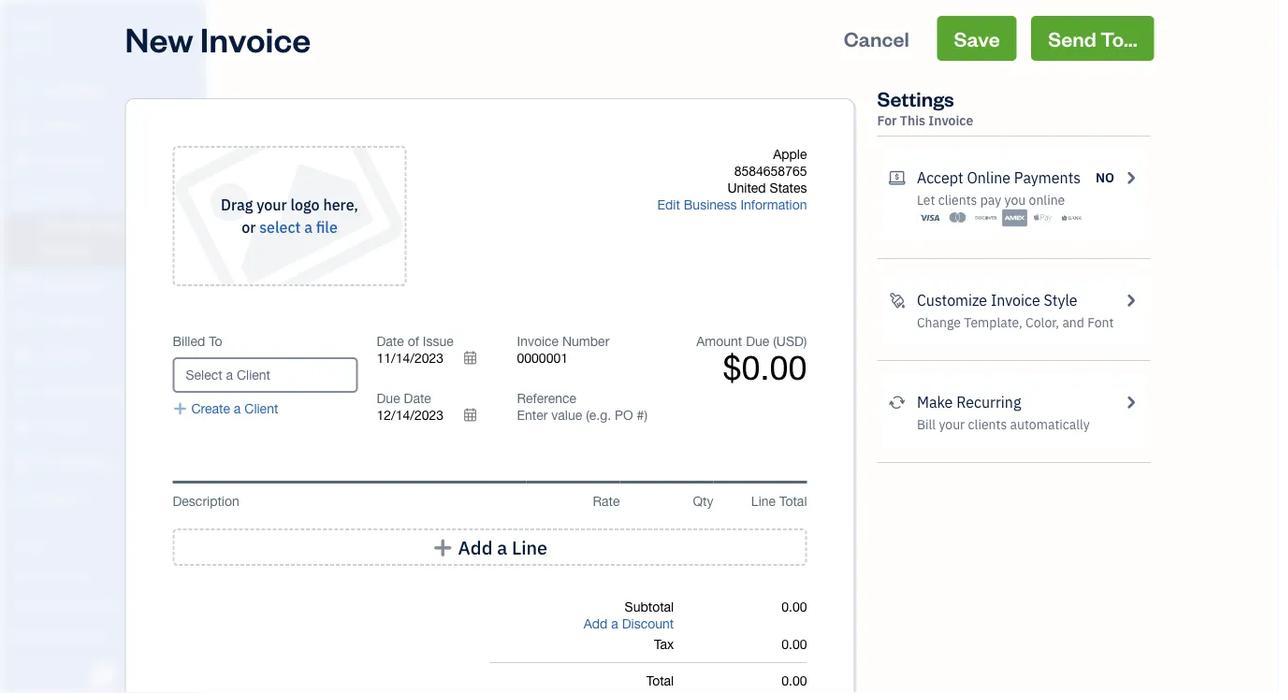 Task type: vqa. For each thing, say whether or not it's contained in the screenshot.
Reference Number text field
yes



Task type: locate. For each thing, give the bounding box(es) containing it.
of
[[408, 334, 419, 349]]

send to...
[[1049, 25, 1138, 51]]

refresh image
[[889, 391, 906, 414]]

invoice
[[200, 16, 311, 60], [929, 112, 974, 129], [991, 291, 1041, 310], [517, 334, 559, 349]]

a left file
[[304, 218, 313, 237]]

settings for this invoice
[[878, 85, 974, 129]]

due
[[746, 334, 770, 349], [377, 391, 400, 406]]

description
[[173, 494, 240, 509]]

plus image
[[173, 401, 188, 418]]

team members image
[[14, 567, 200, 582]]

1 horizontal spatial add
[[584, 617, 608, 632]]

due up 12/14/2023
[[377, 391, 400, 406]]

edit business information button
[[658, 197, 808, 213]]

date left of
[[377, 334, 404, 349]]

or
[[242, 218, 256, 237]]

business
[[684, 197, 737, 213]]

here
[[323, 195, 354, 215]]

this
[[901, 112, 926, 129]]

2 chevronright image from the top
[[1123, 391, 1140, 414]]

apple
[[15, 16, 55, 36], [774, 147, 808, 162]]

0.00
[[782, 600, 808, 615], [782, 637, 808, 653], [782, 674, 808, 689]]

your up select
[[257, 195, 287, 215]]

0 vertical spatial apple
[[15, 16, 55, 36]]

select
[[259, 218, 301, 237]]

your inside drag your logo here , or select a file
[[257, 195, 287, 215]]

$0.00
[[723, 347, 808, 387]]

your right bill on the bottom
[[939, 416, 966, 434]]

create a client
[[191, 401, 278, 417]]

client
[[245, 401, 278, 417]]

payments
[[1015, 168, 1082, 188]]

clients down accept
[[939, 191, 978, 209]]

number
[[563, 334, 610, 349]]

1 vertical spatial chevronright image
[[1123, 391, 1140, 414]]

settings
[[878, 85, 955, 111]]

0 horizontal spatial line
[[512, 536, 548, 560]]

apple owner
[[15, 16, 55, 52]]

add a line button
[[173, 529, 808, 566]]

due left (
[[746, 334, 770, 349]]

add right plus icon
[[458, 536, 493, 560]]

apple inside 'main' element
[[15, 16, 55, 36]]

send
[[1049, 25, 1097, 51]]

add
[[458, 536, 493, 560], [584, 617, 608, 632]]

0 horizontal spatial due
[[377, 391, 400, 406]]

0 vertical spatial add
[[458, 536, 493, 560]]

dashboard image
[[12, 81, 35, 100]]

0 horizontal spatial your
[[257, 195, 287, 215]]

total down tax
[[647, 674, 674, 689]]

mastercard image
[[946, 209, 971, 228]]

chevronright image for no
[[1123, 167, 1140, 189]]

a left "discount"
[[612, 617, 619, 632]]

0 vertical spatial 0.00
[[782, 600, 808, 615]]

1 vertical spatial your
[[939, 416, 966, 434]]

date
[[377, 334, 404, 349], [404, 391, 432, 406]]

clients
[[939, 191, 978, 209], [969, 416, 1008, 434]]

billed
[[173, 334, 205, 349]]

amount
[[697, 334, 743, 349]]

united
[[728, 180, 767, 196]]

(
[[774, 334, 777, 349]]

timer image
[[12, 383, 35, 402]]

total
[[780, 494, 808, 509], [647, 674, 674, 689]]

0 vertical spatial date
[[377, 334, 404, 349]]

line
[[752, 494, 776, 509], [512, 536, 548, 560]]

0 horizontal spatial total
[[647, 674, 674, 689]]

apple for apple 8584658765 united states edit business information
[[774, 147, 808, 162]]

a inside drag your logo here , or select a file
[[304, 218, 313, 237]]

a left client
[[234, 401, 241, 417]]

add inside add a line button
[[458, 536, 493, 560]]

apple up the 8584658765
[[774, 147, 808, 162]]

1 vertical spatial 0.00
[[782, 637, 808, 653]]

total right qty
[[780, 494, 808, 509]]

line right plus icon
[[512, 536, 548, 560]]

apple inside apple 8584658765 united states edit business information
[[774, 147, 808, 162]]

1 vertical spatial add
[[584, 617, 608, 632]]

1 vertical spatial due
[[377, 391, 400, 406]]

line total
[[752, 494, 808, 509]]

online
[[1030, 191, 1066, 209]]

due inside amount due ( usd ) $0.00
[[746, 334, 770, 349]]

cancel
[[844, 25, 910, 51]]

apple up owner
[[15, 16, 55, 36]]

your for bill
[[939, 416, 966, 434]]

1 vertical spatial total
[[647, 674, 674, 689]]

1 horizontal spatial your
[[939, 416, 966, 434]]

0 vertical spatial due
[[746, 334, 770, 349]]

1 horizontal spatial due
[[746, 334, 770, 349]]

amount due ( usd ) $0.00
[[697, 334, 808, 387]]

apple pay image
[[1031, 209, 1056, 228]]

,
[[354, 195, 358, 215]]

drag
[[221, 195, 253, 215]]

date up 12/14/2023
[[404, 391, 432, 406]]

1 vertical spatial apple
[[774, 147, 808, 162]]

information
[[741, 197, 808, 213]]

client image
[[12, 117, 35, 136]]

a
[[304, 218, 313, 237], [234, 401, 241, 417], [497, 536, 508, 560], [612, 617, 619, 632]]

2 0.00 from the top
[[782, 637, 808, 653]]

line right qty
[[752, 494, 776, 509]]

1 chevronright image from the top
[[1123, 167, 1140, 189]]

0 vertical spatial your
[[257, 195, 287, 215]]

bank connections image
[[14, 627, 200, 642]]

invoice number
[[517, 334, 610, 349]]

add left "discount"
[[584, 617, 608, 632]]

1 horizontal spatial apple
[[774, 147, 808, 162]]

0 vertical spatial line
[[752, 494, 776, 509]]

edit
[[658, 197, 681, 213]]

0 vertical spatial total
[[780, 494, 808, 509]]

your for drag
[[257, 195, 287, 215]]

1 vertical spatial clients
[[969, 416, 1008, 434]]

Enter an Invoice # text field
[[517, 351, 569, 367]]

invoice image
[[12, 188, 35, 207]]

1 vertical spatial date
[[404, 391, 432, 406]]

1 vertical spatial line
[[512, 536, 548, 560]]

usd
[[777, 334, 804, 349]]

chevronright image
[[1123, 167, 1140, 189], [1123, 391, 1140, 414]]

automatically
[[1011, 416, 1091, 434]]

bill your clients automatically
[[917, 416, 1091, 434]]

0 horizontal spatial add
[[458, 536, 493, 560]]

payment image
[[12, 276, 35, 295]]

0 vertical spatial chevronright image
[[1123, 167, 1140, 189]]

your
[[257, 195, 287, 215], [939, 416, 966, 434]]

2 vertical spatial 0.00
[[782, 674, 808, 689]]

and
[[1063, 314, 1085, 331]]

clients down recurring at bottom right
[[969, 416, 1008, 434]]

money image
[[12, 419, 35, 437]]

0 horizontal spatial apple
[[15, 16, 55, 36]]

chart image
[[12, 454, 35, 473]]

subtotal
[[625, 600, 674, 615]]



Task type: describe. For each thing, give the bounding box(es) containing it.
make recurring
[[917, 393, 1022, 412]]

main element
[[0, 0, 253, 694]]

date of issue
[[377, 334, 454, 349]]

bank image
[[1059, 209, 1085, 228]]

customize invoice style
[[917, 291, 1078, 310]]

pay
[[981, 191, 1002, 209]]

discount
[[622, 617, 674, 632]]

project image
[[12, 347, 35, 366]]

tax
[[654, 637, 674, 653]]

)
[[804, 334, 808, 349]]

Reference Number text field
[[517, 408, 649, 424]]

qty
[[693, 494, 714, 509]]

expense image
[[12, 312, 35, 331]]

states
[[770, 180, 808, 196]]

accept
[[917, 168, 964, 188]]

Client text field
[[175, 360, 356, 391]]

let clients pay you online
[[917, 191, 1066, 209]]

to
[[209, 334, 223, 349]]

visa image
[[917, 209, 943, 228]]

items and services image
[[14, 597, 200, 612]]

subtotal add a discount tax
[[584, 600, 674, 653]]

estimate image
[[12, 153, 35, 171]]

12/14/2023 button
[[377, 407, 489, 424]]

due date 12/14/2023
[[377, 391, 444, 423]]

let
[[917, 191, 936, 209]]

logo
[[291, 195, 320, 215]]

report image
[[12, 490, 35, 508]]

new
[[125, 16, 193, 60]]

plus image
[[432, 538, 454, 557]]

color,
[[1026, 314, 1060, 331]]

drag your logo here , or select a file
[[221, 195, 358, 237]]

0 vertical spatial clients
[[939, 191, 978, 209]]

issue
[[423, 334, 454, 349]]

date inside due date 12/14/2023
[[404, 391, 432, 406]]

online
[[968, 168, 1011, 188]]

file
[[316, 218, 338, 237]]

1 horizontal spatial total
[[780, 494, 808, 509]]

discover image
[[974, 209, 1000, 228]]

bill
[[917, 416, 936, 434]]

to...
[[1101, 25, 1138, 51]]

change template, color, and font
[[917, 314, 1115, 331]]

no
[[1096, 169, 1115, 186]]

save button
[[938, 16, 1017, 61]]

font
[[1088, 314, 1115, 331]]

1 horizontal spatial line
[[752, 494, 776, 509]]

8584658765
[[735, 163, 808, 179]]

american express image
[[1003, 209, 1028, 228]]

save
[[955, 25, 1001, 51]]

change
[[917, 314, 962, 331]]

apple for apple owner
[[15, 16, 55, 36]]

due inside due date 12/14/2023
[[377, 391, 400, 406]]

freshbooks image
[[88, 664, 118, 686]]

cancel button
[[828, 16, 927, 61]]

1 0.00 from the top
[[782, 600, 808, 615]]

rate
[[593, 494, 620, 509]]

add inside subtotal add a discount tax
[[584, 617, 608, 632]]

style
[[1044, 291, 1078, 310]]

line inside button
[[512, 536, 548, 560]]

apps image
[[14, 537, 200, 552]]

new invoice
[[125, 16, 311, 60]]

chevronright image for make recurring
[[1123, 391, 1140, 414]]

reference
[[517, 391, 577, 406]]

accept online payments
[[917, 168, 1082, 188]]

add a line
[[458, 536, 548, 560]]

customize
[[917, 291, 988, 310]]

apple 8584658765 united states edit business information
[[658, 147, 808, 213]]

create a client button
[[173, 401, 278, 418]]

make
[[917, 393, 954, 412]]

a inside subtotal add a discount tax
[[612, 617, 619, 632]]

onlinesales image
[[889, 167, 906, 189]]

12/14/2023
[[377, 408, 444, 423]]

a right plus icon
[[497, 536, 508, 560]]

3 0.00 from the top
[[782, 674, 808, 689]]

chevronright image
[[1123, 289, 1140, 312]]

recurring
[[957, 393, 1022, 412]]

Issue date in MM/DD/YYYY format text field
[[377, 351, 489, 367]]

billed to
[[173, 334, 223, 349]]

invoice inside settings for this invoice
[[929, 112, 974, 129]]

add a discount button
[[584, 616, 674, 633]]

send to... button
[[1032, 16, 1155, 61]]

for
[[878, 112, 897, 129]]

owner
[[15, 37, 49, 52]]

paintbrush image
[[889, 289, 906, 312]]

create
[[191, 401, 230, 417]]

you
[[1005, 191, 1026, 209]]

template,
[[965, 314, 1023, 331]]



